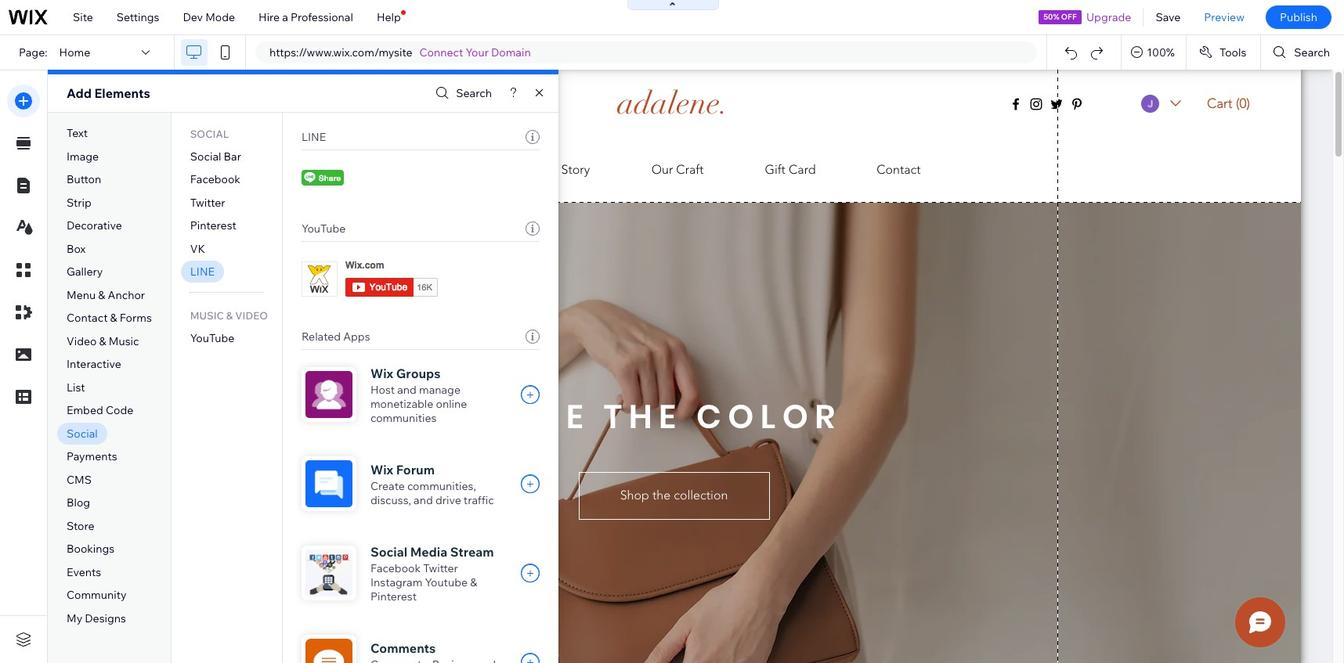 Task type: vqa. For each thing, say whether or not it's contained in the screenshot.
RELATED APPS at the left
yes



Task type: locate. For each thing, give the bounding box(es) containing it.
preview
[[1205, 10, 1245, 24]]

0 vertical spatial video
[[235, 310, 268, 322]]

0 horizontal spatial line
[[190, 265, 215, 279]]

0 horizontal spatial music
[[109, 334, 139, 349]]

0 vertical spatial twitter
[[190, 196, 225, 210]]

social down "embed"
[[67, 427, 98, 441]]

1 vertical spatial and
[[414, 494, 433, 508]]

1 horizontal spatial music
[[190, 310, 224, 322]]

0 vertical spatial music
[[190, 310, 224, 322]]

discuss,
[[371, 494, 411, 508]]

0 vertical spatial line
[[302, 130, 326, 144]]

music
[[190, 310, 224, 322], [109, 334, 139, 349]]

and down the groups
[[397, 383, 417, 397]]

search button
[[1262, 35, 1345, 70], [432, 82, 492, 105]]

hire a professional
[[259, 10, 353, 24]]

media
[[410, 545, 448, 560]]

search
[[1295, 45, 1330, 60], [456, 86, 492, 100]]

0 horizontal spatial search button
[[432, 82, 492, 105]]

1 vertical spatial twitter
[[423, 562, 458, 576]]

monetizable
[[371, 397, 434, 411]]

manage
[[419, 383, 461, 397]]

anchor
[[108, 288, 145, 302]]

social inside 'social media stream facebook twitter instagram youtube & pinterest'
[[371, 545, 408, 560]]

video
[[235, 310, 268, 322], [67, 334, 97, 349]]

0 vertical spatial facebook
[[190, 173, 240, 187]]

2 wix from the top
[[371, 462, 394, 478]]

pinterest up vk
[[190, 219, 237, 233]]

1 vertical spatial youtube
[[190, 332, 234, 346]]

0 vertical spatial youtube
[[302, 222, 346, 236]]

image
[[67, 149, 99, 164]]

0 vertical spatial wix
[[371, 366, 394, 382]]

music down forms
[[109, 334, 139, 349]]

pinterest
[[190, 219, 237, 233], [371, 590, 417, 604]]

and
[[397, 383, 417, 397], [414, 494, 433, 508]]

1 vertical spatial wix
[[371, 462, 394, 478]]

facebook down the media
[[371, 562, 421, 576]]

youtube
[[425, 576, 468, 590]]

traffic
[[464, 494, 494, 508]]

& inside 'social media stream facebook twitter instagram youtube & pinterest'
[[470, 576, 477, 590]]

off
[[1062, 12, 1077, 22]]

publish button
[[1266, 5, 1332, 29]]

social left bar
[[190, 149, 221, 164]]

1 wix from the top
[[371, 366, 394, 382]]

wix forum create communities, discuss, and drive traffic
[[371, 462, 494, 508]]

twitter down social bar on the top of the page
[[190, 196, 225, 210]]

related
[[302, 330, 341, 344]]

wix inside wix groups host and manage monetizable online communities
[[371, 366, 394, 382]]

contact & forms
[[67, 311, 152, 325]]

1 vertical spatial pinterest
[[371, 590, 417, 604]]

search down your
[[456, 86, 492, 100]]

menu
[[67, 288, 96, 302]]

pinterest up comments
[[371, 590, 417, 604]]

0 vertical spatial search button
[[1262, 35, 1345, 70]]

code
[[106, 404, 133, 418]]

home
[[59, 45, 90, 60]]

bar
[[224, 149, 241, 164]]

0 vertical spatial pinterest
[[190, 219, 237, 233]]

forum
[[396, 462, 435, 478]]

apps
[[343, 330, 370, 344]]

social
[[190, 128, 229, 140], [190, 149, 221, 164], [67, 427, 98, 441], [371, 545, 408, 560]]

50% off
[[1044, 12, 1077, 22]]

wix up host
[[371, 366, 394, 382]]

interactive
[[67, 358, 121, 372]]

search down publish
[[1295, 45, 1330, 60]]

100%
[[1147, 45, 1175, 60]]

social bar
[[190, 149, 241, 164]]

1 horizontal spatial line
[[302, 130, 326, 144]]

1 horizontal spatial facebook
[[371, 562, 421, 576]]

tools
[[1220, 45, 1247, 60]]

1 vertical spatial facebook
[[371, 562, 421, 576]]

dev
[[183, 10, 203, 24]]

list
[[67, 381, 85, 395]]

twitter inside 'social media stream facebook twitter instagram youtube & pinterest'
[[423, 562, 458, 576]]

gallery
[[67, 265, 103, 279]]

payments
[[67, 450, 117, 464]]

twitter
[[190, 196, 225, 210], [423, 562, 458, 576]]

social media stream facebook twitter instagram youtube & pinterest
[[371, 545, 494, 604]]

search button down your
[[432, 82, 492, 105]]

stream
[[450, 545, 494, 560]]

music down vk
[[190, 310, 224, 322]]

search button down publish button at the top right
[[1262, 35, 1345, 70]]

1 vertical spatial search
[[456, 86, 492, 100]]

wix inside wix forum create communities, discuss, and drive traffic
[[371, 462, 394, 478]]

drive
[[436, 494, 461, 508]]

preview button
[[1193, 0, 1257, 34]]

1 horizontal spatial video
[[235, 310, 268, 322]]

and left drive
[[414, 494, 433, 508]]

communities
[[371, 411, 437, 425]]

bookings
[[67, 543, 115, 557]]

0 horizontal spatial search
[[456, 86, 492, 100]]

1 vertical spatial music
[[109, 334, 139, 349]]

100% button
[[1122, 35, 1186, 70]]

1 vertical spatial search button
[[432, 82, 492, 105]]

1 horizontal spatial pinterest
[[371, 590, 417, 604]]

youtube
[[302, 222, 346, 236], [190, 332, 234, 346]]

publish
[[1280, 10, 1318, 24]]

facebook
[[190, 173, 240, 187], [371, 562, 421, 576]]

my
[[67, 612, 82, 626]]

vk
[[190, 242, 205, 256]]

embed code
[[67, 404, 133, 418]]

wix up the create
[[371, 462, 394, 478]]

0 horizontal spatial twitter
[[190, 196, 225, 210]]

and inside wix groups host and manage monetizable online communities
[[397, 383, 417, 397]]

0 vertical spatial and
[[397, 383, 417, 397]]

line
[[302, 130, 326, 144], [190, 265, 215, 279]]

1 vertical spatial video
[[67, 334, 97, 349]]

button
[[67, 173, 101, 187]]

1 horizontal spatial search
[[1295, 45, 1330, 60]]

0 vertical spatial search
[[1295, 45, 1330, 60]]

strip
[[67, 196, 92, 210]]

pinterest inside 'social media stream facebook twitter instagram youtube & pinterest'
[[371, 590, 417, 604]]

online
[[436, 397, 467, 411]]

your
[[466, 45, 489, 60]]

1 horizontal spatial twitter
[[423, 562, 458, 576]]

&
[[98, 288, 105, 302], [226, 310, 233, 322], [110, 311, 117, 325], [99, 334, 106, 349], [470, 576, 477, 590]]

and inside wix forum create communities, discuss, and drive traffic
[[414, 494, 433, 508]]

social up instagram
[[371, 545, 408, 560]]

twitter down the media
[[423, 562, 458, 576]]

& for contact
[[110, 311, 117, 325]]

events
[[67, 566, 101, 580]]

wix
[[371, 366, 394, 382], [371, 462, 394, 478]]

facebook down social bar on the top of the page
[[190, 173, 240, 187]]



Task type: describe. For each thing, give the bounding box(es) containing it.
music & video
[[190, 310, 268, 322]]

save
[[1156, 10, 1181, 24]]

menu & anchor
[[67, 288, 145, 302]]

& for menu
[[98, 288, 105, 302]]

wix groups host and manage monetizable online communities
[[371, 366, 467, 425]]

groups
[[396, 366, 441, 382]]

50%
[[1044, 12, 1060, 22]]

0 horizontal spatial video
[[67, 334, 97, 349]]

wix for wix groups
[[371, 366, 394, 382]]

related apps
[[302, 330, 370, 344]]

help
[[377, 10, 401, 24]]

settings
[[117, 10, 159, 24]]

decorative
[[67, 219, 122, 233]]

communities,
[[407, 480, 476, 494]]

video & music
[[67, 334, 139, 349]]

mode
[[205, 10, 235, 24]]

add elements
[[67, 85, 150, 101]]

connect
[[420, 45, 463, 60]]

a
[[282, 10, 288, 24]]

tools button
[[1187, 35, 1261, 70]]

contact
[[67, 311, 108, 325]]

text
[[67, 126, 88, 140]]

forms
[[120, 311, 152, 325]]

social up social bar on the top of the page
[[190, 128, 229, 140]]

box
[[67, 242, 86, 256]]

designs
[[85, 612, 126, 626]]

elements
[[94, 85, 150, 101]]

dev mode
[[183, 10, 235, 24]]

& for music
[[226, 310, 233, 322]]

my designs
[[67, 612, 126, 626]]

0 horizontal spatial pinterest
[[190, 219, 237, 233]]

create
[[371, 480, 405, 494]]

host
[[371, 383, 395, 397]]

1 horizontal spatial search button
[[1262, 35, 1345, 70]]

facebook inside 'social media stream facebook twitter instagram youtube & pinterest'
[[371, 562, 421, 576]]

1 horizontal spatial youtube
[[302, 222, 346, 236]]

comments
[[371, 641, 436, 657]]

upgrade
[[1087, 10, 1132, 24]]

0 horizontal spatial youtube
[[190, 332, 234, 346]]

add
[[67, 85, 92, 101]]

instagram
[[371, 576, 423, 590]]

1 vertical spatial line
[[190, 265, 215, 279]]

save button
[[1144, 0, 1193, 34]]

site
[[73, 10, 93, 24]]

domain
[[491, 45, 531, 60]]

https://www.wix.com/mysite
[[270, 45, 413, 60]]

community
[[67, 589, 127, 603]]

store
[[67, 519, 94, 534]]

https://www.wix.com/mysite connect your domain
[[270, 45, 531, 60]]

0 horizontal spatial facebook
[[190, 173, 240, 187]]

blog
[[67, 496, 90, 510]]

wix for wix forum
[[371, 462, 394, 478]]

hire
[[259, 10, 280, 24]]

& for video
[[99, 334, 106, 349]]

professional
[[291, 10, 353, 24]]

embed
[[67, 404, 103, 418]]

cms
[[67, 473, 92, 487]]



